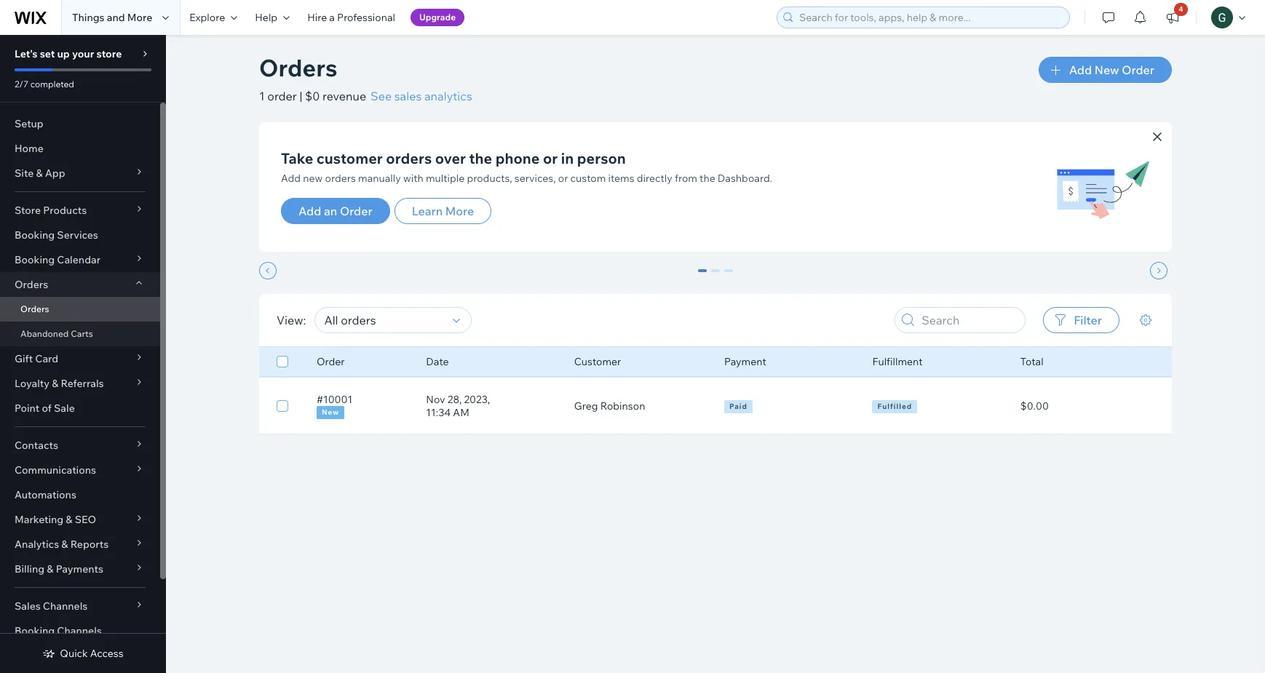 Task type: vqa. For each thing, say whether or not it's contained in the screenshot.
Campaigns to the top
no



Task type: describe. For each thing, give the bounding box(es) containing it.
automations
[[15, 489, 76, 502]]

access
[[90, 647, 124, 660]]

services,
[[515, 172, 556, 185]]

booking channels
[[15, 625, 102, 638]]

seo
[[75, 513, 96, 526]]

add for add new order
[[1069, 63, 1092, 77]]

payments
[[56, 563, 103, 576]]

and
[[107, 11, 125, 24]]

2/7
[[15, 79, 28, 90]]

gift
[[15, 352, 33, 366]]

point
[[15, 402, 40, 415]]

add for add an order
[[299, 204, 321, 218]]

add an order link
[[281, 198, 390, 224]]

1 for orders
[[259, 89, 265, 103]]

booking channels link
[[0, 619, 160, 644]]

home
[[15, 142, 44, 155]]

greg robinson
[[574, 400, 645, 413]]

billing & payments button
[[0, 557, 160, 582]]

point of sale link
[[0, 396, 160, 421]]

11:34
[[426, 406, 451, 419]]

customer
[[574, 355, 621, 368]]

sales
[[394, 89, 422, 103]]

nov 28, 2023, 11:34 am link
[[426, 393, 557, 419]]

orders inside the orders 1 order | $0 revenue see sales analytics
[[259, 53, 337, 82]]

site
[[15, 167, 34, 180]]

learn more link
[[394, 198, 492, 224]]

0 vertical spatial orders
[[386, 149, 432, 167]]

things
[[72, 11, 105, 24]]

revenue
[[323, 89, 366, 103]]

payment
[[724, 355, 767, 368]]

custom
[[571, 172, 606, 185]]

0 vertical spatial the
[[469, 149, 492, 167]]

1 vertical spatial the
[[700, 172, 716, 185]]

fulfilled
[[878, 402, 913, 411]]

analytics
[[15, 538, 59, 551]]

new for add
[[1095, 63, 1120, 77]]

learn
[[412, 204, 443, 218]]

0 vertical spatial more
[[127, 11, 152, 24]]

with
[[403, 172, 424, 185]]

fulfillment
[[873, 355, 923, 368]]

person
[[577, 149, 626, 167]]

order for add an order
[[340, 204, 373, 218]]

2 vertical spatial order
[[317, 355, 345, 368]]

professional
[[337, 11, 395, 24]]

& for analytics
[[61, 538, 68, 551]]

booking calendar button
[[0, 248, 160, 272]]

nov
[[426, 393, 445, 406]]

communications
[[15, 464, 96, 477]]

app
[[45, 167, 65, 180]]

gift card button
[[0, 347, 160, 371]]

help button
[[246, 0, 299, 35]]

booking for booking calendar
[[15, 253, 55, 267]]

booking services
[[15, 229, 98, 242]]

2023,
[[464, 393, 490, 406]]

new for #10001
[[322, 408, 340, 417]]

& for billing
[[47, 563, 54, 576]]

1 vertical spatial orders
[[325, 172, 356, 185]]

items
[[608, 172, 635, 185]]

$0.00 link
[[1021, 400, 1049, 413]]

learn more
[[412, 204, 474, 218]]

referrals
[[61, 377, 104, 390]]

orders 1 order | $0 revenue see sales analytics
[[259, 53, 472, 103]]

things and more
[[72, 11, 152, 24]]

of
[[42, 402, 52, 415]]

orders button
[[0, 272, 160, 297]]

28,
[[448, 393, 462, 406]]

site & app
[[15, 167, 65, 180]]

calendar
[[57, 253, 101, 267]]

#10001
[[317, 393, 353, 406]]

hire
[[307, 11, 327, 24]]

let's
[[15, 47, 38, 60]]

see sales analytics button
[[371, 87, 472, 105]]

$0
[[305, 89, 320, 103]]

greg
[[574, 400, 598, 413]]

dashboard.
[[718, 172, 773, 185]]

phone
[[496, 149, 540, 167]]

new
[[303, 172, 323, 185]]

store
[[15, 204, 41, 217]]

Unsaved view field
[[320, 308, 449, 333]]

#10001 new
[[317, 393, 353, 417]]

manually
[[358, 172, 401, 185]]

0 1 2
[[700, 269, 732, 283]]

hire a professional
[[307, 11, 395, 24]]

add inside take customer orders over the phone or in person add new orders manually with multiple products, services, or custom items directly from the dashboard.
[[281, 172, 301, 185]]

carts
[[71, 328, 93, 339]]



Task type: locate. For each thing, give the bounding box(es) containing it.
booking down store
[[15, 229, 55, 242]]

1 horizontal spatial the
[[700, 172, 716, 185]]

1 vertical spatial new
[[322, 408, 340, 417]]

paid link
[[724, 399, 855, 414]]

2/7 completed
[[15, 79, 74, 90]]

marketing
[[15, 513, 63, 526]]

quick access
[[60, 647, 124, 660]]

& inside marketing & seo dropdown button
[[66, 513, 72, 526]]

0 horizontal spatial 1
[[259, 89, 265, 103]]

add inside button
[[1069, 63, 1092, 77]]

take
[[281, 149, 313, 167]]

& inside analytics & reports dropdown button
[[61, 538, 68, 551]]

$0.00
[[1021, 400, 1049, 413]]

an
[[324, 204, 337, 218]]

2 vertical spatial orders
[[20, 304, 49, 315]]

2 booking from the top
[[15, 253, 55, 267]]

orders down booking calendar
[[15, 278, 48, 291]]

0 horizontal spatial the
[[469, 149, 492, 167]]

booking calendar
[[15, 253, 101, 267]]

& right billing
[[47, 563, 54, 576]]

channels inside popup button
[[43, 600, 88, 613]]

1 vertical spatial orders
[[15, 278, 48, 291]]

2 vertical spatial add
[[299, 204, 321, 218]]

loyalty
[[15, 377, 50, 390]]

abandoned carts
[[20, 328, 93, 339]]

booking for booking channels
[[15, 625, 55, 638]]

0 horizontal spatial orders
[[325, 172, 356, 185]]

contacts
[[15, 439, 58, 452]]

0 vertical spatial booking
[[15, 229, 55, 242]]

0 vertical spatial order
[[1122, 63, 1155, 77]]

|
[[300, 89, 302, 103]]

1 vertical spatial order
[[340, 204, 373, 218]]

set
[[40, 47, 55, 60]]

channels for sales channels
[[43, 600, 88, 613]]

from
[[675, 172, 698, 185]]

the up products, on the left of page
[[469, 149, 492, 167]]

sales channels button
[[0, 594, 160, 619]]

more
[[127, 11, 152, 24], [445, 204, 474, 218]]

the right the 'from'
[[700, 172, 716, 185]]

take customer orders over the phone or in person image
[[1056, 140, 1150, 234]]

booking down sales
[[15, 625, 55, 638]]

1 left 2
[[713, 269, 719, 283]]

orders link
[[0, 297, 160, 322]]

booking inside popup button
[[15, 253, 55, 267]]

channels up the 'quick access' button
[[57, 625, 102, 638]]

help
[[255, 11, 278, 24]]

see
[[371, 89, 392, 103]]

customer
[[317, 149, 383, 167]]

contacts button
[[0, 433, 160, 458]]

0 vertical spatial or
[[543, 149, 558, 167]]

0 vertical spatial 1
[[259, 89, 265, 103]]

Search field
[[918, 308, 1021, 333]]

None checkbox
[[277, 353, 288, 371], [277, 398, 288, 415], [277, 353, 288, 371], [277, 398, 288, 415]]

analytics & reports button
[[0, 532, 160, 557]]

new inside button
[[1095, 63, 1120, 77]]

0 horizontal spatial new
[[322, 408, 340, 417]]

0 vertical spatial channels
[[43, 600, 88, 613]]

orders for orders link
[[20, 304, 49, 315]]

abandoned carts link
[[0, 322, 160, 347]]

& for loyalty
[[52, 377, 59, 390]]

& left seo
[[66, 513, 72, 526]]

0 horizontal spatial more
[[127, 11, 152, 24]]

& inside loyalty & referrals dropdown button
[[52, 377, 59, 390]]

0 vertical spatial orders
[[259, 53, 337, 82]]

1 booking from the top
[[15, 229, 55, 242]]

marketing & seo button
[[0, 508, 160, 532]]

4 button
[[1157, 0, 1189, 35]]

in
[[561, 149, 574, 167]]

card
[[35, 352, 58, 366]]

your
[[72, 47, 94, 60]]

or left in
[[543, 149, 558, 167]]

channels
[[43, 600, 88, 613], [57, 625, 102, 638]]

0
[[700, 269, 706, 283]]

booking services link
[[0, 223, 160, 248]]

sale
[[54, 402, 75, 415]]

1 vertical spatial booking
[[15, 253, 55, 267]]

billing & payments
[[15, 563, 103, 576]]

1 vertical spatial add
[[281, 172, 301, 185]]

analytics
[[424, 89, 472, 103]]

gift card
[[15, 352, 58, 366]]

more right learn
[[445, 204, 474, 218]]

channels for booking channels
[[57, 625, 102, 638]]

sales
[[15, 600, 41, 613]]

products,
[[467, 172, 512, 185]]

order for add new order
[[1122, 63, 1155, 77]]

3 booking from the top
[[15, 625, 55, 638]]

reports
[[70, 538, 109, 551]]

0 vertical spatial add
[[1069, 63, 1092, 77]]

setup link
[[0, 111, 160, 136]]

1 vertical spatial 1
[[713, 269, 719, 283]]

& for marketing
[[66, 513, 72, 526]]

1 vertical spatial more
[[445, 204, 474, 218]]

1 vertical spatial channels
[[57, 625, 102, 638]]

new inside #10001 new
[[322, 408, 340, 417]]

1 horizontal spatial more
[[445, 204, 474, 218]]

communications button
[[0, 458, 160, 483]]

add new order
[[1069, 63, 1155, 77]]

booking down "booking services" on the top of page
[[15, 253, 55, 267]]

quick access button
[[42, 647, 124, 660]]

store products button
[[0, 198, 160, 223]]

&
[[36, 167, 43, 180], [52, 377, 59, 390], [66, 513, 72, 526], [61, 538, 68, 551], [47, 563, 54, 576]]

add an order
[[299, 204, 373, 218]]

& for site
[[36, 167, 43, 180]]

more right and
[[127, 11, 152, 24]]

& right site
[[36, 167, 43, 180]]

new
[[1095, 63, 1120, 77], [322, 408, 340, 417]]

fulfilled link
[[873, 399, 1003, 414]]

date
[[426, 355, 449, 368]]

billing
[[15, 563, 45, 576]]

1 horizontal spatial new
[[1095, 63, 1120, 77]]

sales channels
[[15, 600, 88, 613]]

& right the loyalty
[[52, 377, 59, 390]]

orders for orders dropdown button
[[15, 278, 48, 291]]

sidebar element
[[0, 35, 166, 674]]

booking for booking services
[[15, 229, 55, 242]]

orders
[[386, 149, 432, 167], [325, 172, 356, 185]]

orders up |
[[259, 53, 337, 82]]

orders down customer
[[325, 172, 356, 185]]

view:
[[277, 313, 306, 328]]

automations link
[[0, 483, 160, 508]]

quick
[[60, 647, 88, 660]]

& inside billing & payments popup button
[[47, 563, 54, 576]]

or down in
[[558, 172, 568, 185]]

orders up abandoned
[[20, 304, 49, 315]]

order inside add new order button
[[1122, 63, 1155, 77]]

1 horizontal spatial orders
[[386, 149, 432, 167]]

Search for tools, apps, help & more... field
[[795, 7, 1065, 28]]

abandoned
[[20, 328, 69, 339]]

am
[[453, 406, 470, 419]]

1 for 0
[[713, 269, 719, 283]]

home link
[[0, 136, 160, 161]]

0 vertical spatial new
[[1095, 63, 1120, 77]]

over
[[435, 149, 466, 167]]

take customer orders over the phone or in person add new orders manually with multiple products, services, or custom items directly from the dashboard.
[[281, 149, 773, 185]]

loyalty & referrals
[[15, 377, 104, 390]]

& left reports
[[61, 538, 68, 551]]

1 left order
[[259, 89, 265, 103]]

or
[[543, 149, 558, 167], [558, 172, 568, 185]]

channels up booking channels
[[43, 600, 88, 613]]

orders inside dropdown button
[[15, 278, 48, 291]]

1 horizontal spatial 1
[[713, 269, 719, 283]]

add new order button
[[1039, 57, 1172, 83]]

paid
[[730, 402, 748, 411]]

greg robinson link
[[574, 400, 707, 413]]

the
[[469, 149, 492, 167], [700, 172, 716, 185]]

orders up with
[[386, 149, 432, 167]]

setup
[[15, 117, 44, 130]]

filter button
[[1044, 307, 1120, 333]]

order inside add an order link
[[340, 204, 373, 218]]

2 vertical spatial booking
[[15, 625, 55, 638]]

1 inside the orders 1 order | $0 revenue see sales analytics
[[259, 89, 265, 103]]

1 vertical spatial or
[[558, 172, 568, 185]]

order
[[267, 89, 297, 103]]

& inside site & app popup button
[[36, 167, 43, 180]]



